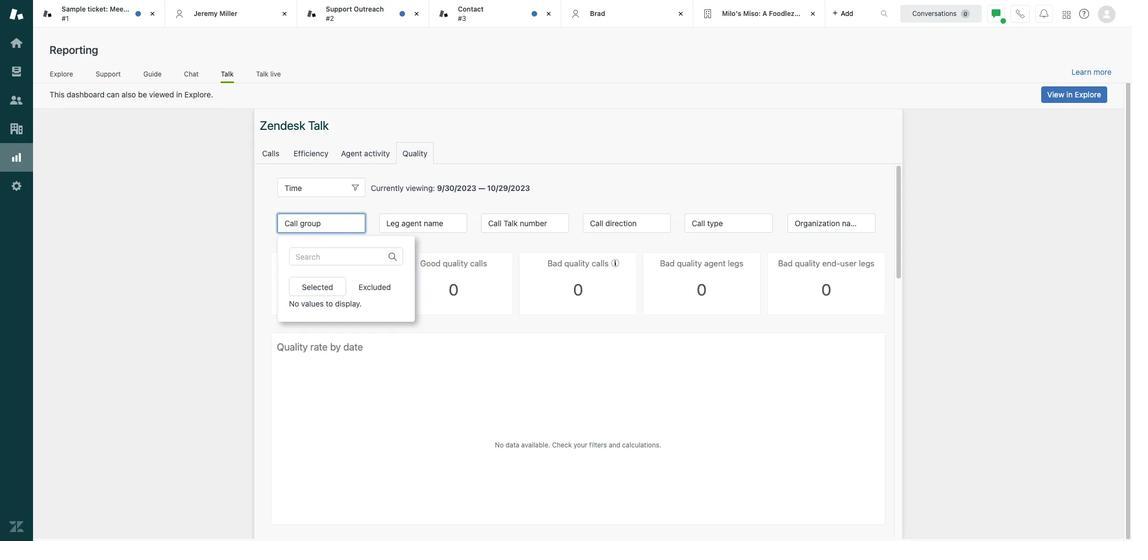 Task type: locate. For each thing, give the bounding box(es) containing it.
3 tab from the left
[[429, 0, 561, 28]]

#3
[[458, 14, 466, 22]]

close image for brad
[[675, 8, 686, 19]]

talk live
[[256, 70, 281, 78]]

close image
[[411, 8, 422, 19], [543, 8, 554, 19]]

explore up this
[[50, 70, 73, 78]]

1 close image from the left
[[411, 8, 422, 19]]

get started image
[[9, 36, 24, 50]]

view
[[1047, 90, 1065, 99]]

close image left 'milo's'
[[675, 8, 686, 19]]

0 horizontal spatial explore
[[50, 70, 73, 78]]

0 horizontal spatial support
[[96, 70, 121, 78]]

milo's miso: a foodlez subsidiary
[[722, 9, 831, 18]]

1 horizontal spatial support
[[326, 5, 352, 13]]

1 horizontal spatial close image
[[543, 8, 554, 19]]

sample
[[62, 5, 86, 13]]

support up #2
[[326, 5, 352, 13]]

conversations button
[[901, 5, 982, 22]]

ticket
[[140, 5, 159, 13]]

can
[[107, 90, 119, 99]]

customers image
[[9, 93, 24, 107]]

chat
[[184, 70, 199, 78]]

1 horizontal spatial in
[[1067, 90, 1073, 99]]

support inside support outreach #2
[[326, 5, 352, 13]]

reporting
[[50, 43, 98, 56]]

2 talk from the left
[[256, 70, 269, 78]]

in right viewed
[[176, 90, 182, 99]]

talk right chat
[[221, 70, 234, 78]]

close image inside jeremy miller tab
[[279, 8, 290, 19]]

1 talk from the left
[[221, 70, 234, 78]]

0 horizontal spatial talk
[[221, 70, 234, 78]]

milo's miso: a foodlez subsidiary tab
[[694, 0, 831, 28]]

outreach
[[354, 5, 384, 13]]

close image for jeremy miller
[[279, 8, 290, 19]]

talk for talk live
[[256, 70, 269, 78]]

2 in from the left
[[1067, 90, 1073, 99]]

support inside 'link'
[[96, 70, 121, 78]]

talk for "talk" link
[[221, 70, 234, 78]]

close image
[[147, 8, 158, 19], [279, 8, 290, 19], [675, 8, 686, 19], [808, 8, 819, 19]]

tab
[[33, 0, 165, 28], [297, 0, 429, 28], [429, 0, 561, 28]]

#1
[[62, 14, 69, 22]]

close image right the on the top left of the page
[[147, 8, 158, 19]]

0 horizontal spatial close image
[[411, 8, 422, 19]]

support up can
[[96, 70, 121, 78]]

3 close image from the left
[[675, 8, 686, 19]]

2 tab from the left
[[297, 0, 429, 28]]

support for support
[[96, 70, 121, 78]]

1 horizontal spatial talk
[[256, 70, 269, 78]]

close image inside milo's miso: a foodlez subsidiary tab
[[808, 8, 819, 19]]

also
[[122, 90, 136, 99]]

1 tab from the left
[[33, 0, 165, 28]]

talk live link
[[256, 70, 281, 81]]

2 close image from the left
[[543, 8, 554, 19]]

talk left live
[[256, 70, 269, 78]]

1 horizontal spatial explore
[[1075, 90, 1101, 99]]

learn more link
[[1072, 67, 1112, 77]]

close image for milo's miso: a foodlez subsidiary
[[808, 8, 819, 19]]

main element
[[0, 0, 33, 541]]

4 close image from the left
[[808, 8, 819, 19]]

0 horizontal spatial in
[[176, 90, 182, 99]]

explore down learn more 'link'
[[1075, 90, 1101, 99]]

close image inside brad tab
[[675, 8, 686, 19]]

talk
[[221, 70, 234, 78], [256, 70, 269, 78]]

close image left brad
[[543, 8, 554, 19]]

0 vertical spatial support
[[326, 5, 352, 13]]

tab containing support outreach
[[297, 0, 429, 28]]

1 vertical spatial support
[[96, 70, 121, 78]]

conversations
[[913, 9, 957, 17]]

explore inside button
[[1075, 90, 1101, 99]]

close image left add dropdown button
[[808, 8, 819, 19]]

1 vertical spatial explore
[[1075, 90, 1101, 99]]

close image left #2
[[279, 8, 290, 19]]

views image
[[9, 64, 24, 79]]

explore
[[50, 70, 73, 78], [1075, 90, 1101, 99]]

support outreach #2
[[326, 5, 384, 22]]

support link
[[95, 70, 121, 81]]

support
[[326, 5, 352, 13], [96, 70, 121, 78]]

2 close image from the left
[[279, 8, 290, 19]]

this
[[50, 90, 65, 99]]

1 close image from the left
[[147, 8, 158, 19]]

close image left #3 at the top left of the page
[[411, 8, 422, 19]]

add button
[[826, 0, 860, 27]]

organizations image
[[9, 122, 24, 136]]

miller
[[219, 9, 237, 18]]

notifications image
[[1040, 9, 1049, 18]]

in
[[176, 90, 182, 99], [1067, 90, 1073, 99]]

explore link
[[50, 70, 73, 81]]

in right view
[[1067, 90, 1073, 99]]



Task type: vqa. For each thing, say whether or not it's contained in the screenshot.
live
yes



Task type: describe. For each thing, give the bounding box(es) containing it.
guide link
[[143, 70, 162, 81]]

dashboard
[[67, 90, 105, 99]]

jeremy miller
[[194, 9, 237, 18]]

jeremy
[[194, 9, 218, 18]]

0 vertical spatial explore
[[50, 70, 73, 78]]

jeremy miller tab
[[165, 0, 297, 28]]

viewed
[[149, 90, 174, 99]]

brad
[[590, 9, 605, 18]]

meet
[[110, 5, 126, 13]]

more
[[1094, 67, 1112, 77]]

in inside button
[[1067, 90, 1073, 99]]

a
[[763, 9, 767, 18]]

contact #3
[[458, 5, 484, 22]]

get help image
[[1079, 9, 1089, 19]]

live
[[270, 70, 281, 78]]

contact
[[458, 5, 484, 13]]

miso:
[[743, 9, 761, 18]]

tab containing sample ticket: meet the ticket
[[33, 0, 165, 28]]

1 in from the left
[[176, 90, 182, 99]]

add
[[841, 9, 853, 17]]

#2
[[326, 14, 334, 22]]

chat link
[[184, 70, 199, 81]]

button displays agent's chat status as online. image
[[992, 9, 1001, 18]]

be
[[138, 90, 147, 99]]

milo's
[[722, 9, 742, 18]]

view in explore
[[1047, 90, 1101, 99]]

talk link
[[221, 70, 234, 83]]

this dashboard can also be viewed in explore.
[[50, 90, 213, 99]]

learn
[[1072, 67, 1092, 77]]

support for support outreach #2
[[326, 5, 352, 13]]

view in explore button
[[1041, 86, 1108, 103]]

ticket:
[[87, 5, 108, 13]]

zendesk products image
[[1063, 11, 1071, 18]]

foodlez
[[769, 9, 795, 18]]

guide
[[143, 70, 162, 78]]

subsidiary
[[796, 9, 831, 18]]

tabs tab list
[[33, 0, 869, 28]]

the
[[128, 5, 138, 13]]

explore.
[[184, 90, 213, 99]]

zendesk support image
[[9, 7, 24, 21]]

brad tab
[[561, 0, 694, 28]]

admin image
[[9, 179, 24, 193]]

close image for contact
[[543, 8, 554, 19]]

learn more
[[1072, 67, 1112, 77]]

sample ticket: meet the ticket #1
[[62, 5, 159, 22]]

reporting image
[[9, 150, 24, 165]]

close image for support outreach
[[411, 8, 422, 19]]

tab containing contact
[[429, 0, 561, 28]]

zendesk image
[[9, 520, 24, 534]]



